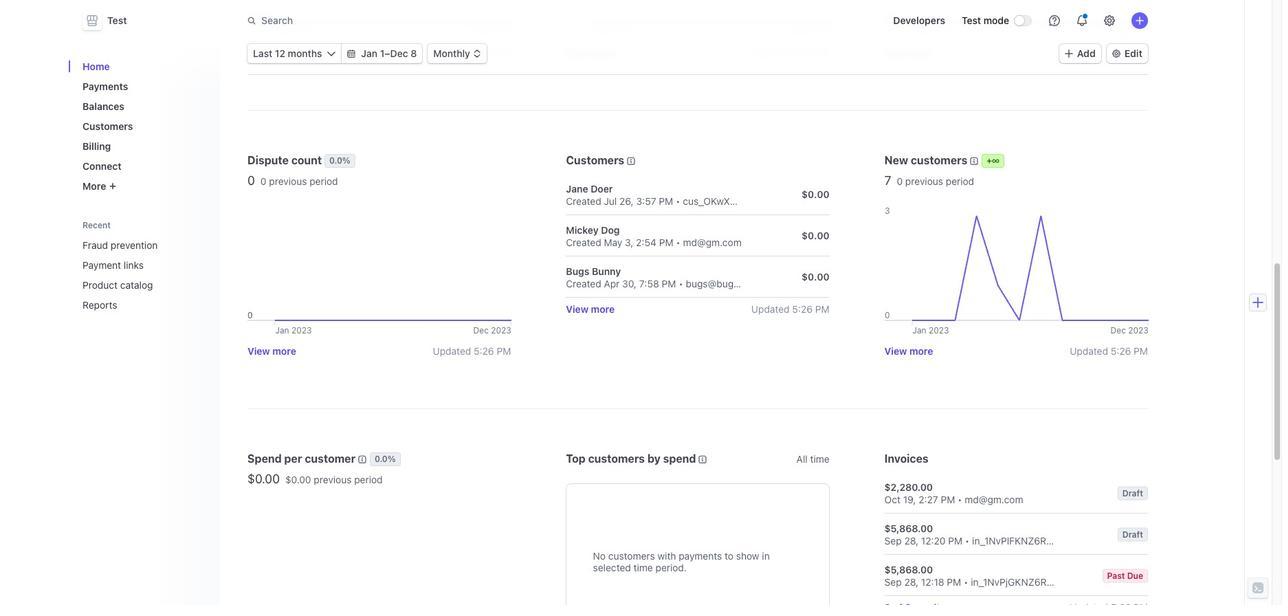 Task type: vqa. For each thing, say whether or not it's contained in the screenshot.
Email for Email allow list
no



Task type: describe. For each thing, give the bounding box(es) containing it.
payment links
[[83, 259, 144, 271]]

dispute count
[[248, 154, 322, 166]]

by
[[648, 453, 661, 465]]

customers link
[[77, 115, 209, 138]]

pin to navigation image for fraud prevention
[[197, 240, 208, 251]]

period for 0
[[310, 175, 338, 187]]

• inside $2,280.00 oct 19, 2:27 pm • md@gm.com
[[958, 493, 962, 505]]

3,
[[625, 236, 634, 248]]

mickey dog created may 3, 2:54 pm • md@gm.com
[[566, 224, 742, 248]]

cus_okwxb1sibsxwug
[[683, 195, 784, 207]]

developers link
[[888, 10, 951, 32]]

home link
[[77, 55, 209, 78]]

per
[[284, 453, 302, 465]]

3:57
[[636, 195, 657, 207]]

dog
[[601, 224, 620, 236]]

pm inside bugs bunny created apr 30, 7:58 pm • bugs@bugs.com
[[662, 277, 676, 289]]

add
[[1077, 47, 1096, 59]]

cell containing jane doer
[[566, 182, 830, 207]]

cell containing mickey dog
[[566, 223, 830, 248]]

$2,280.00
[[885, 481, 933, 493]]

payment links link
[[77, 254, 190, 276]]

created for mickey
[[566, 236, 602, 248]]

more button
[[77, 175, 209, 197]]

recent element
[[69, 234, 220, 316]]

billing link
[[77, 135, 209, 157]]

draft for md@gm.com
[[1123, 488, 1144, 498]]

$2,280.00 oct 19, 2:27 pm • md@gm.com
[[885, 481, 1024, 505]]

balances
[[83, 100, 124, 112]]

product catalog link
[[77, 274, 190, 296]]

balances link
[[77, 95, 209, 118]]

$0.00 for md@gm.com
[[802, 229, 830, 241]]

pm inside jane doer created jul 26, 3:57 pm • cus_okwxb1sibsxwug
[[659, 195, 673, 207]]

1 vertical spatial 0.0%
[[375, 454, 396, 464]]

cell containing $2,280.00
[[885, 480, 1148, 505]]

top
[[566, 453, 586, 465]]

dec
[[390, 47, 408, 59]]

+
[[987, 155, 992, 166]]

created for bugs
[[566, 277, 602, 289]]

jan
[[361, 47, 378, 59]]

payments link
[[77, 75, 209, 98]]

new customers
[[885, 154, 968, 166]]

jan 1 – dec 8
[[361, 47, 417, 59]]

developers
[[893, 14, 946, 26]]

customers for new
[[911, 154, 968, 166]]

catalog
[[120, 279, 153, 291]]

add button
[[1060, 44, 1102, 63]]

last 12 months button
[[248, 44, 341, 63]]

test button
[[83, 11, 141, 30]]

12
[[275, 47, 285, 59]]

$5,868.00 sep 28, 12:20 pm • in_1nvplfknz6rm8bhfljpajfui
[[885, 522, 1111, 546]]

spend
[[663, 453, 696, 465]]

may
[[604, 236, 623, 248]]

no customers with payments to show in selected time period.
[[593, 550, 770, 574]]

∞
[[992, 155, 1000, 166]]

search
[[261, 14, 293, 26]]

spend per customer
[[248, 453, 356, 465]]

1
[[380, 47, 385, 59]]

30,
[[622, 277, 637, 289]]

past due
[[1108, 571, 1144, 581]]

payments
[[679, 550, 722, 562]]

jul
[[604, 195, 617, 207]]

selected
[[593, 562, 631, 574]]

past
[[1108, 571, 1125, 581]]

cell containing bugs bunny
[[566, 264, 830, 289]]

all time
[[797, 453, 830, 465]]

7
[[885, 173, 892, 188]]

all
[[797, 453, 808, 465]]

reports
[[83, 299, 117, 311]]

show
[[736, 550, 760, 562]]

cell up the $5,868.00 sep 28, 12:18 pm • in_1nvpjgknz6rm8bhfgrj0zcmj
[[885, 522, 1148, 546]]

19,
[[904, 493, 916, 505]]

invoices
[[885, 453, 929, 465]]

7:58
[[639, 277, 659, 289]]

0 for 7
[[897, 175, 903, 187]]

fraud
[[83, 239, 108, 251]]

recent navigation links element
[[69, 214, 220, 316]]

reports link
[[77, 294, 190, 316]]

previous for 7
[[906, 175, 944, 187]]

cell down in_1nvplfknz6rm8bhfljpajfui
[[885, 563, 1148, 588]]

svg image inside last 12 months popup button
[[328, 50, 336, 58]]

connect
[[83, 160, 122, 172]]

draft for in_1nvplfknz6rm8bhfljpajfui
[[1123, 529, 1144, 540]]

count
[[291, 154, 322, 166]]

last 12 months
[[253, 47, 322, 59]]

no
[[593, 550, 606, 562]]

pin to navigation image for payment links
[[197, 260, 208, 271]]

mickey
[[566, 224, 599, 236]]

help image
[[1049, 15, 1060, 26]]

previous for 0
[[269, 175, 307, 187]]

customers for top
[[588, 453, 645, 465]]

fraud prevention link
[[77, 234, 190, 257]]

time period.
[[634, 562, 687, 574]]

new
[[885, 154, 908, 166]]

info image for 7
[[970, 157, 979, 165]]

customer
[[305, 453, 356, 465]]



Task type: locate. For each thing, give the bounding box(es) containing it.
0 horizontal spatial md@gm.com
[[683, 236, 742, 248]]

view more link
[[248, 46, 296, 58], [566, 46, 615, 58], [885, 46, 934, 58], [566, 303, 615, 315], [248, 345, 296, 357], [885, 345, 934, 357]]

28, inside the $5,868.00 sep 28, 12:18 pm • in_1nvpjgknz6rm8bhfgrj0zcmj
[[905, 576, 919, 588]]

customers for no
[[608, 550, 655, 562]]

sep for sep 28, 12:18 pm • in_1nvpjgknz6rm8bhfgrj0zcmj
[[885, 576, 902, 588]]

1 horizontal spatial 0.0%
[[375, 454, 396, 464]]

toolbar containing add
[[1060, 44, 1148, 63]]

more
[[83, 180, 106, 192]]

previous down new customers
[[906, 175, 944, 187]]

top customers by spend
[[566, 453, 696, 465]]

$5,868.00
[[885, 522, 933, 534], [885, 564, 933, 575]]

payment
[[83, 259, 121, 271]]

period down 'customer'
[[354, 474, 383, 486]]

1 28, from the top
[[905, 535, 919, 546]]

0 horizontal spatial period
[[310, 175, 338, 187]]

2:27
[[919, 493, 939, 505]]

0 horizontal spatial test
[[107, 14, 127, 26]]

• inside bugs bunny created apr 30, 7:58 pm • bugs@bugs.com
[[679, 277, 683, 289]]

2 vertical spatial customers
[[608, 550, 655, 562]]

2 pin to navigation image from the top
[[197, 299, 208, 310]]

sep left 12:20
[[885, 535, 902, 546]]

Search search field
[[239, 8, 627, 33]]

12:18
[[921, 576, 945, 588]]

pin to navigation image
[[197, 280, 208, 291], [197, 299, 208, 310]]

• right 12:20
[[965, 535, 970, 546]]

2 sep from the top
[[885, 576, 902, 588]]

1 vertical spatial customers
[[566, 154, 625, 166]]

in_1nvplfknz6rm8bhfljpajfui
[[973, 535, 1111, 546]]

customers inside customers link
[[83, 120, 133, 132]]

1 horizontal spatial test
[[962, 14, 981, 26]]

customers
[[83, 120, 133, 132], [566, 154, 625, 166]]

period inside 0 0 previous period
[[310, 175, 338, 187]]

md@gm.com up '$5,868.00 sep 28, 12:20 pm • in_1nvplfknz6rm8bhfljpajfui'
[[965, 493, 1024, 505]]

updated 5:26 pm
[[433, 46, 511, 58], [752, 46, 830, 58], [1070, 46, 1148, 58], [752, 303, 830, 315], [433, 345, 511, 357], [1070, 345, 1148, 357]]

2 test from the left
[[962, 14, 981, 26]]

$5,868.00 sep 28, 12:18 pm • in_1nvpjgknz6rm8bhfgrj0zcmj
[[885, 564, 1119, 588]]

md@gm.com inside mickey dog created may 3, 2:54 pm • md@gm.com
[[683, 236, 742, 248]]

cell up '$5,868.00 sep 28, 12:20 pm • in_1nvplfknz6rm8bhfljpajfui'
[[885, 480, 1148, 505]]

1 vertical spatial sep
[[885, 576, 902, 588]]

created down mickey
[[566, 236, 602, 248]]

prevention
[[111, 239, 158, 251]]

–
[[385, 47, 390, 59]]

1 horizontal spatial previous
[[314, 474, 352, 486]]

customers inside no customers with payments to show in selected time period.
[[608, 550, 655, 562]]

md@gm.com inside $2,280.00 oct 19, 2:27 pm • md@gm.com
[[965, 493, 1024, 505]]

toolbar
[[1060, 44, 1148, 63]]

28, for 12:18
[[905, 576, 919, 588]]

• right the 7:58
[[679, 277, 683, 289]]

home
[[83, 61, 110, 72]]

last
[[253, 47, 272, 59]]

jane doer created jul 26, 3:57 pm • cus_okwxb1sibsxwug
[[566, 183, 784, 207]]

1 vertical spatial 28,
[[905, 576, 919, 588]]

0 horizontal spatial previous
[[269, 175, 307, 187]]

customers left by
[[588, 453, 645, 465]]

test for test
[[107, 14, 127, 26]]

2 svg image from the left
[[348, 50, 356, 58]]

1 horizontal spatial info image
[[627, 157, 635, 165]]

0 for 0
[[261, 175, 267, 187]]

customers up 7 0 previous period
[[911, 154, 968, 166]]

pm
[[497, 46, 511, 58], [815, 46, 830, 58], [1134, 46, 1148, 58], [659, 195, 673, 207], [659, 236, 674, 248], [662, 277, 676, 289], [815, 303, 830, 315], [497, 345, 511, 357], [1134, 345, 1148, 357], [941, 493, 955, 505], [949, 535, 963, 546], [947, 576, 962, 588]]

pin to navigation image for reports
[[197, 299, 208, 310]]

test mode
[[962, 14, 1010, 26]]

28,
[[905, 535, 919, 546], [905, 576, 919, 588]]

0 inside 7 0 previous period
[[897, 175, 903, 187]]

3 created from the top
[[566, 277, 602, 289]]

• right 2:54
[[676, 236, 681, 248]]

sep for sep 28, 12:20 pm • in_1nvplfknz6rm8bhfljpajfui
[[885, 535, 902, 546]]

previous down dispute count
[[269, 175, 307, 187]]

2 28, from the top
[[905, 576, 919, 588]]

previous for $0.00
[[314, 474, 352, 486]]

2:54
[[636, 236, 657, 248]]

1 horizontal spatial md@gm.com
[[965, 493, 1024, 505]]

sep inside the $5,868.00 sep 28, 12:18 pm • in_1nvpjgknz6rm8bhfgrj0zcmj
[[885, 576, 902, 588]]

0 vertical spatial created
[[566, 195, 602, 207]]

test for test mode
[[962, 14, 981, 26]]

test inside button
[[107, 14, 127, 26]]

1 vertical spatial customers
[[588, 453, 645, 465]]

info image for $0.00
[[358, 456, 367, 464]]

customers down balances
[[83, 120, 133, 132]]

2 horizontal spatial 0
[[897, 175, 903, 187]]

sep
[[885, 535, 902, 546], [885, 576, 902, 588]]

period inside $0.00 $0.00 previous period
[[354, 474, 383, 486]]

bugs bunny created apr 30, 7:58 pm • bugs@bugs.com
[[566, 265, 761, 289]]

svg image
[[328, 50, 336, 58], [348, 50, 356, 58]]

0 vertical spatial customers
[[911, 154, 968, 166]]

1 horizontal spatial customers
[[566, 154, 625, 166]]

2 pin to navigation image from the top
[[197, 260, 208, 271]]

dispute
[[248, 154, 289, 166]]

0
[[248, 173, 255, 188], [261, 175, 267, 187], [897, 175, 903, 187]]

period
[[310, 175, 338, 187], [946, 175, 975, 187], [354, 474, 383, 486]]

payments
[[83, 80, 128, 92]]

previous down 'customer'
[[314, 474, 352, 486]]

pin to navigation image for product catalog
[[197, 280, 208, 291]]

previous inside $0.00 $0.00 previous period
[[314, 474, 352, 486]]

0 horizontal spatial 0
[[248, 173, 255, 188]]

info image up 26,
[[627, 157, 635, 165]]

$0.00
[[802, 188, 830, 200], [802, 229, 830, 241], [802, 271, 830, 282], [248, 472, 280, 486], [285, 474, 311, 486]]

pm inside $2,280.00 oct 19, 2:27 pm • md@gm.com
[[941, 493, 955, 505]]

$5,868.00 for 12:20
[[885, 522, 933, 534]]

created inside bugs bunny created apr 30, 7:58 pm • bugs@bugs.com
[[566, 277, 602, 289]]

created for jane
[[566, 195, 602, 207]]

0 inside 0 0 previous period
[[261, 175, 267, 187]]

28, left 12:20
[[905, 535, 919, 546]]

created down bugs
[[566, 277, 602, 289]]

1 vertical spatial draft
[[1123, 529, 1144, 540]]

customers
[[911, 154, 968, 166], [588, 453, 645, 465], [608, 550, 655, 562]]

0 vertical spatial draft
[[1123, 488, 1144, 498]]

1 $5,868.00 from the top
[[885, 522, 933, 534]]

test left mode on the top of page
[[962, 14, 981, 26]]

pin to navigation image
[[197, 240, 208, 251], [197, 260, 208, 271]]

0 vertical spatial pin to navigation image
[[197, 280, 208, 291]]

7 0 previous period
[[885, 173, 975, 188]]

0 horizontal spatial 0.0%
[[329, 155, 351, 166]]

sep left 12:18
[[885, 576, 902, 588]]

in
[[762, 550, 770, 562]]

notifications image
[[1077, 15, 1088, 26]]

created down jane
[[566, 195, 602, 207]]

sep inside '$5,868.00 sep 28, 12:20 pm • in_1nvplfknz6rm8bhfljpajfui'
[[885, 535, 902, 546]]

cell down jane doer created jul 26, 3:57 pm • cus_okwxb1sibsxwug
[[566, 223, 830, 248]]

cell down mickey dog created may 3, 2:54 pm • md@gm.com
[[566, 264, 830, 289]]

$5,868.00 inside the $5,868.00 sep 28, 12:18 pm • in_1nvpjgknz6rm8bhfgrj0zcmj
[[885, 564, 933, 575]]

period for $0.00
[[354, 474, 383, 486]]

core navigation links element
[[77, 55, 209, 197]]

product catalog
[[83, 279, 153, 291]]

2 draft from the top
[[1123, 529, 1144, 540]]

doer
[[591, 183, 613, 194]]

oct
[[885, 493, 901, 505]]

• right 12:18
[[964, 576, 969, 588]]

1 horizontal spatial svg image
[[348, 50, 356, 58]]

• inside the $5,868.00 sep 28, 12:18 pm • in_1nvpjgknz6rm8bhfgrj0zcmj
[[964, 576, 969, 588]]

period down count
[[310, 175, 338, 187]]

fraud prevention
[[83, 239, 158, 251]]

1 draft from the top
[[1123, 488, 1144, 498]]

svg image left jan
[[348, 50, 356, 58]]

1 vertical spatial $5,868.00
[[885, 564, 933, 575]]

md@gm.com
[[683, 236, 742, 248], [965, 493, 1024, 505]]

$0.00 inside $0.00 $0.00 previous period
[[285, 474, 311, 486]]

period down new customers
[[946, 175, 975, 187]]

1 created from the top
[[566, 195, 602, 207]]

• inside '$5,868.00 sep 28, 12:20 pm • in_1nvplfknz6rm8bhfljpajfui'
[[965, 535, 970, 546]]

recent
[[83, 220, 111, 230]]

time
[[810, 453, 830, 465]]

product
[[83, 279, 118, 291]]

previous inside 7 0 previous period
[[906, 175, 944, 187]]

1 vertical spatial pin to navigation image
[[197, 299, 208, 310]]

1 horizontal spatial 0
[[261, 175, 267, 187]]

edit
[[1125, 47, 1143, 59]]

mode
[[984, 14, 1010, 26]]

months
[[288, 47, 322, 59]]

• right 2:27
[[958, 493, 962, 505]]

2 horizontal spatial previous
[[906, 175, 944, 187]]

• right 3:57
[[676, 195, 680, 207]]

pm inside the $5,868.00 sep 28, 12:18 pm • in_1nvpjgknz6rm8bhfgrj0zcmj
[[947, 576, 962, 588]]

created inside jane doer created jul 26, 3:57 pm • cus_okwxb1sibsxwug
[[566, 195, 602, 207]]

1 sep from the top
[[885, 535, 902, 546]]

with
[[658, 550, 676, 562]]

12:20
[[921, 535, 946, 546]]

info image
[[627, 157, 635, 165], [970, 157, 979, 165], [358, 456, 367, 464]]

1 pin to navigation image from the top
[[197, 280, 208, 291]]

info image right 'customer'
[[358, 456, 367, 464]]

due
[[1128, 571, 1144, 581]]

svg image right months
[[328, 50, 336, 58]]

0.0% right 'customer'
[[375, 454, 396, 464]]

created inside mickey dog created may 3, 2:54 pm • md@gm.com
[[566, 236, 602, 248]]

bugs@bugs.com
[[686, 277, 761, 289]]

• inside mickey dog created may 3, 2:54 pm • md@gm.com
[[676, 236, 681, 248]]

28, for 12:20
[[905, 535, 919, 546]]

0 horizontal spatial svg image
[[328, 50, 336, 58]]

bunny
[[592, 265, 621, 277]]

pm inside mickey dog created may 3, 2:54 pm • md@gm.com
[[659, 236, 674, 248]]

28, inside '$5,868.00 sep 28, 12:20 pm • in_1nvplfknz6rm8bhfljpajfui'
[[905, 535, 919, 546]]

apr
[[604, 277, 620, 289]]

pm inside '$5,868.00 sep 28, 12:20 pm • in_1nvplfknz6rm8bhfljpajfui'
[[949, 535, 963, 546]]

+ ∞
[[987, 155, 1000, 166]]

$0.00 for bugs@bugs.com
[[802, 271, 830, 282]]

0 0 previous period
[[248, 173, 338, 188]]

$5,868.00 up 12:20
[[885, 522, 933, 534]]

previous inside 0 0 previous period
[[269, 175, 307, 187]]

0 vertical spatial customers
[[83, 120, 133, 132]]

invoices grid
[[885, 472, 1148, 596]]

connect link
[[77, 155, 209, 177]]

to
[[725, 550, 734, 562]]

$0.00 $0.00 previous period
[[248, 472, 383, 486]]

jane
[[566, 183, 588, 194]]

0 vertical spatial pin to navigation image
[[197, 240, 208, 251]]

Search text field
[[239, 8, 627, 33]]

customers up doer
[[566, 154, 625, 166]]

$0.00 for cus_okwxb1sibsxwug
[[802, 188, 830, 200]]

1 vertical spatial pin to navigation image
[[197, 260, 208, 271]]

2 vertical spatial created
[[566, 277, 602, 289]]

info image
[[699, 456, 707, 464]]

0 vertical spatial 28,
[[905, 535, 919, 546]]

period for 7
[[946, 175, 975, 187]]

8
[[411, 47, 417, 59]]

period inside 7 0 previous period
[[946, 175, 975, 187]]

$5,868.00 up 12:18
[[885, 564, 933, 575]]

settings image
[[1104, 15, 1115, 26]]

0 horizontal spatial info image
[[358, 456, 367, 464]]

info image left +
[[970, 157, 979, 165]]

previous
[[269, 175, 307, 187], [906, 175, 944, 187], [314, 474, 352, 486]]

md@gm.com up 'bugs@bugs.com'
[[683, 236, 742, 248]]

$5,868.00 for 12:18
[[885, 564, 933, 575]]

more
[[273, 46, 296, 58], [591, 46, 615, 58], [910, 46, 934, 58], [591, 303, 615, 315], [273, 345, 296, 357], [910, 345, 934, 357]]

1 svg image from the left
[[328, 50, 336, 58]]

2 $5,868.00 from the top
[[885, 564, 933, 575]]

cell up mickey dog created may 3, 2:54 pm • md@gm.com
[[566, 182, 830, 207]]

0 vertical spatial md@gm.com
[[683, 236, 742, 248]]

1 vertical spatial created
[[566, 236, 602, 248]]

view more
[[248, 46, 296, 58], [566, 46, 615, 58], [885, 46, 934, 58], [566, 303, 615, 315], [248, 345, 296, 357], [885, 345, 934, 357]]

28, left 12:18
[[905, 576, 919, 588]]

1 vertical spatial md@gm.com
[[965, 493, 1024, 505]]

2 horizontal spatial info image
[[970, 157, 979, 165]]

in_1nvpjgknz6rm8bhfgrj0zcmj
[[971, 576, 1119, 588]]

2 created from the top
[[566, 236, 602, 248]]

26,
[[620, 195, 634, 207]]

2 horizontal spatial period
[[946, 175, 975, 187]]

customers grid
[[566, 174, 830, 298]]

billing
[[83, 140, 111, 152]]

1 pin to navigation image from the top
[[197, 240, 208, 251]]

spend
[[248, 453, 282, 465]]

1 test from the left
[[107, 14, 127, 26]]

1 horizontal spatial period
[[354, 474, 383, 486]]

cell
[[566, 182, 830, 207], [566, 223, 830, 248], [566, 264, 830, 289], [885, 480, 1148, 505], [885, 522, 1148, 546], [885, 563, 1148, 588]]

test up home
[[107, 14, 127, 26]]

$5,868.00 inside '$5,868.00 sep 28, 12:20 pm • in_1nvplfknz6rm8bhfljpajfui'
[[885, 522, 933, 534]]

0 vertical spatial 0.0%
[[329, 155, 351, 166]]

0 vertical spatial sep
[[885, 535, 902, 546]]

edit button
[[1107, 44, 1148, 63]]

0 horizontal spatial customers
[[83, 120, 133, 132]]

clear history image
[[197, 221, 205, 229]]

customers right no
[[608, 550, 655, 562]]

• inside jane doer created jul 26, 3:57 pm • cus_okwxb1sibsxwug
[[676, 195, 680, 207]]

links
[[124, 259, 144, 271]]

0.0% right count
[[329, 155, 351, 166]]

0 vertical spatial $5,868.00
[[885, 522, 933, 534]]



